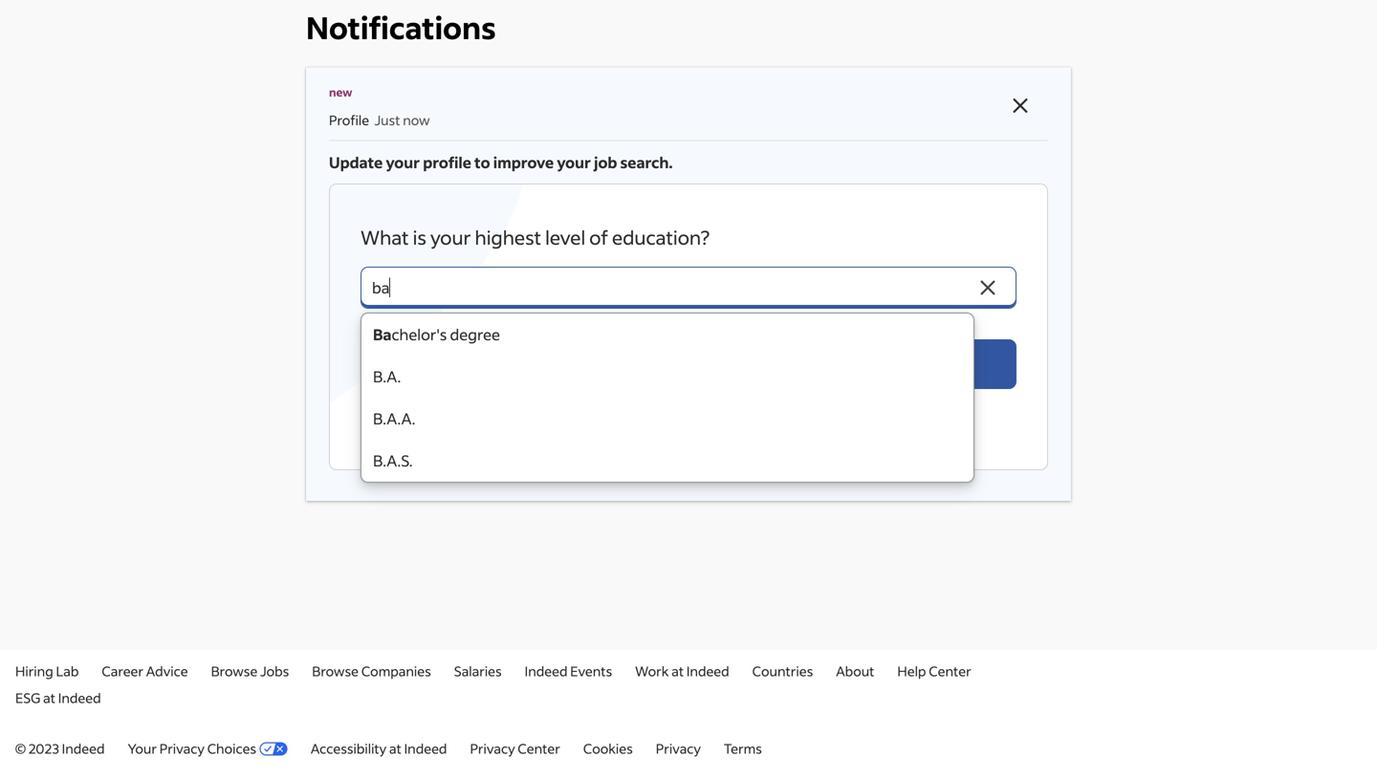 Task type: locate. For each thing, give the bounding box(es) containing it.
privacy down "help center esg at indeed"
[[470, 740, 515, 758]]

your right 'is'
[[431, 225, 471, 250]]

is
[[413, 225, 427, 250]]

0 vertical spatial center
[[929, 663, 972, 680]]

2 vertical spatial at
[[389, 740, 402, 758]]

indeed events link
[[525, 663, 613, 680]]

at inside "help center esg at indeed"
[[43, 690, 55, 707]]

list box
[[361, 313, 975, 483]]

your
[[128, 740, 157, 758]]

browse jobs link
[[211, 663, 289, 680]]

browse for browse companies
[[312, 663, 359, 680]]

center right help
[[929, 663, 972, 680]]

clear ba image
[[977, 276, 1000, 299]]

salaries link
[[454, 663, 502, 680]]

indeed down lab
[[58, 690, 101, 707]]

at
[[672, 663, 684, 680], [43, 690, 55, 707], [389, 740, 402, 758]]

browse for browse jobs
[[211, 663, 258, 680]]

indeed left events
[[525, 663, 568, 680]]

work at indeed
[[635, 663, 730, 680]]

1 vertical spatial at
[[43, 690, 55, 707]]

at for work
[[672, 663, 684, 680]]

just
[[375, 111, 400, 129]]

0 horizontal spatial center
[[518, 740, 561, 758]]

your left job
[[557, 152, 591, 172]]

indeed events
[[525, 663, 613, 680]]

center inside "help center esg at indeed"
[[929, 663, 972, 680]]

career advice
[[102, 663, 188, 680]]

indeed for accessibility at indeed
[[404, 740, 447, 758]]

browse
[[211, 663, 258, 680], [312, 663, 359, 680]]

1 horizontal spatial at
[[389, 740, 402, 758]]

indeed
[[525, 663, 568, 680], [687, 663, 730, 680], [58, 690, 101, 707], [62, 740, 105, 758], [404, 740, 447, 758]]

advice
[[146, 663, 188, 680]]

1 vertical spatial center
[[518, 740, 561, 758]]

0 horizontal spatial at
[[43, 690, 55, 707]]

2 horizontal spatial at
[[672, 663, 684, 680]]

0 vertical spatial at
[[672, 663, 684, 680]]

events
[[571, 663, 613, 680]]

browse left jobs
[[211, 663, 258, 680]]

notifications main content
[[0, 0, 1378, 650]]

companies
[[362, 663, 431, 680]]

center left cookies link
[[518, 740, 561, 758]]

indeed for work at indeed
[[687, 663, 730, 680]]

1 horizontal spatial center
[[929, 663, 972, 680]]

level
[[545, 225, 586, 250]]

of
[[590, 225, 609, 250]]

1 horizontal spatial browse
[[312, 663, 359, 680]]

indeed right accessibility
[[404, 740, 447, 758]]

work at indeed link
[[635, 663, 730, 680]]

indeed right 2023
[[62, 740, 105, 758]]

3 privacy from the left
[[656, 740, 701, 758]]

0 horizontal spatial your
[[386, 152, 420, 172]]

esg
[[15, 690, 41, 707]]

help center link
[[898, 663, 972, 680]]

center for help center esg at indeed
[[929, 663, 972, 680]]

privacy left terms
[[656, 740, 701, 758]]

0 horizontal spatial browse
[[211, 663, 258, 680]]

indeed right 'work'
[[687, 663, 730, 680]]

cookies
[[584, 740, 633, 758]]

privacy
[[160, 740, 205, 758], [470, 740, 515, 758], [656, 740, 701, 758]]

countries
[[753, 663, 814, 680]]

privacy center link
[[470, 740, 561, 758]]

0 horizontal spatial privacy
[[160, 740, 205, 758]]

at right esg
[[43, 690, 55, 707]]

ba
[[373, 325, 392, 344]]

improve
[[494, 152, 554, 172]]

browse jobs
[[211, 663, 289, 680]]

b.a.s.
[[373, 451, 413, 471]]

center
[[929, 663, 972, 680], [518, 740, 561, 758]]

highest
[[475, 225, 542, 250]]

1 privacy from the left
[[160, 740, 205, 758]]

at right 'work'
[[672, 663, 684, 680]]

2 horizontal spatial privacy
[[656, 740, 701, 758]]

1 horizontal spatial privacy
[[470, 740, 515, 758]]

1 browse from the left
[[211, 663, 258, 680]]

privacy right the your
[[160, 740, 205, 758]]

to
[[475, 152, 490, 172]]

2 privacy from the left
[[470, 740, 515, 758]]

browse right jobs
[[312, 663, 359, 680]]

hiring
[[15, 663, 53, 680]]

terms
[[724, 740, 762, 758]]

privacy center
[[470, 740, 561, 758]]

what is your highest level of education?
[[361, 225, 710, 250]]

your
[[386, 152, 420, 172], [557, 152, 591, 172], [431, 225, 471, 250]]

privacy for privacy 'link'
[[656, 740, 701, 758]]

© 2023 indeed
[[15, 740, 105, 758]]

your left profile
[[386, 152, 420, 172]]

at right accessibility
[[389, 740, 402, 758]]

job
[[594, 152, 618, 172]]

new
[[329, 85, 353, 99]]

esg at indeed link
[[15, 690, 101, 707]]

cookies link
[[584, 740, 633, 758]]

2 browse from the left
[[312, 663, 359, 680]]



Task type: describe. For each thing, give the bounding box(es) containing it.
update
[[329, 152, 383, 172]]

profile
[[423, 152, 472, 172]]

degree
[[450, 325, 500, 344]]

choices
[[207, 740, 257, 758]]

notifications
[[306, 8, 496, 47]]

browse companies
[[312, 663, 431, 680]]

2 horizontal spatial your
[[557, 152, 591, 172]]

profile just now
[[329, 111, 430, 129]]

search.
[[621, 152, 673, 172]]

now
[[403, 111, 430, 129]]

about
[[836, 663, 875, 680]]

hiring lab link
[[15, 663, 79, 680]]

at for accessibility
[[389, 740, 402, 758]]

education?
[[612, 225, 710, 250]]

hiring lab
[[15, 663, 79, 680]]

indeed inside "help center esg at indeed"
[[58, 690, 101, 707]]

accessibility at indeed
[[311, 740, 447, 758]]

list box containing ba
[[361, 313, 975, 483]]

your privacy choices link
[[128, 740, 288, 758]]

salaries
[[454, 663, 502, 680]]

career advice link
[[102, 663, 188, 680]]

dismiss profile from just now notification image
[[1009, 94, 1032, 117]]

what
[[361, 225, 409, 250]]

countries link
[[753, 663, 814, 680]]

chelor's
[[392, 325, 447, 344]]

help center esg at indeed
[[15, 663, 972, 707]]

indeed for © 2023 indeed
[[62, 740, 105, 758]]

update your profile to improve your job search.
[[329, 152, 673, 172]]

privacy for privacy center
[[470, 740, 515, 758]]

terms link
[[724, 740, 762, 758]]

career
[[102, 663, 144, 680]]

center for privacy center
[[518, 740, 561, 758]]

accessibility
[[311, 740, 387, 758]]

©
[[15, 740, 26, 758]]

jobs
[[260, 663, 289, 680]]

2023
[[28, 740, 59, 758]]

browse companies link
[[312, 663, 431, 680]]

What is your highest level of education? field
[[361, 267, 975, 309]]

1 horizontal spatial your
[[431, 225, 471, 250]]

accessibility at indeed link
[[311, 740, 447, 758]]

b.a.
[[373, 367, 401, 386]]

b.a.a.
[[373, 409, 416, 429]]

privacy link
[[656, 740, 701, 758]]

help
[[898, 663, 927, 680]]

lab
[[56, 663, 79, 680]]

about link
[[836, 663, 875, 680]]

profile
[[329, 111, 369, 129]]

ba chelor's degree
[[373, 325, 500, 344]]

work
[[635, 663, 669, 680]]

your privacy choices
[[128, 740, 257, 758]]



Task type: vqa. For each thing, say whether or not it's contained in the screenshot.
EDUCATION group
no



